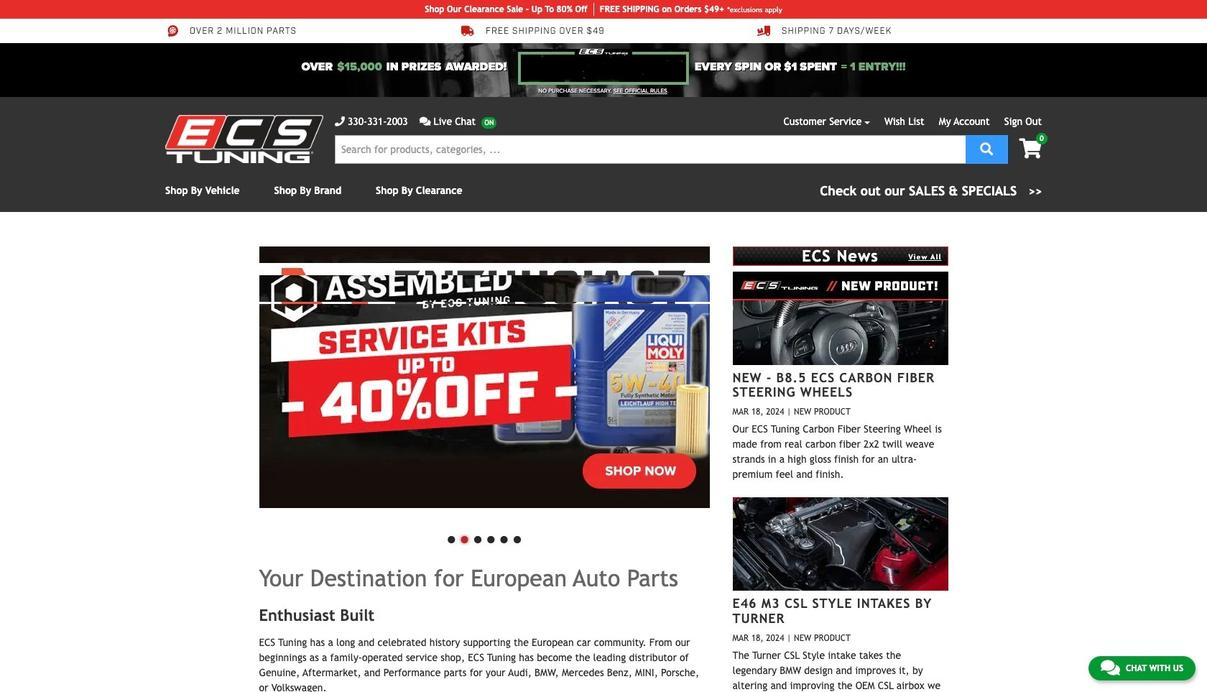 Task type: describe. For each thing, give the bounding box(es) containing it.
Search text field
[[335, 135, 966, 164]]

search image
[[981, 142, 994, 155]]

1 horizontal spatial comments image
[[1101, 659, 1121, 676]]

ecs tuning image
[[165, 115, 323, 163]]



Task type: locate. For each thing, give the bounding box(es) containing it.
generic - ecs enthusiast bundles image
[[259, 247, 710, 508]]

0 vertical spatial comments image
[[420, 116, 431, 127]]

ecs tuning 'spin to win' contest logo image
[[518, 49, 689, 85]]

generic - abe image
[[259, 247, 710, 508], [259, 247, 710, 508], [259, 247, 710, 508]]

0 horizontal spatial comments image
[[420, 116, 431, 127]]

phone image
[[335, 116, 345, 127]]

comments image
[[420, 116, 431, 127], [1101, 659, 1121, 676]]

new - b8.5 ecs carbon fiber steering wheels image
[[733, 272, 948, 365]]

shopping cart image
[[1020, 139, 1042, 159]]

e46 m3 csl style intakes by turner image
[[733, 498, 948, 591]]

1 vertical spatial comments image
[[1101, 659, 1121, 676]]



Task type: vqa. For each thing, say whether or not it's contained in the screenshot.
"status:"
no



